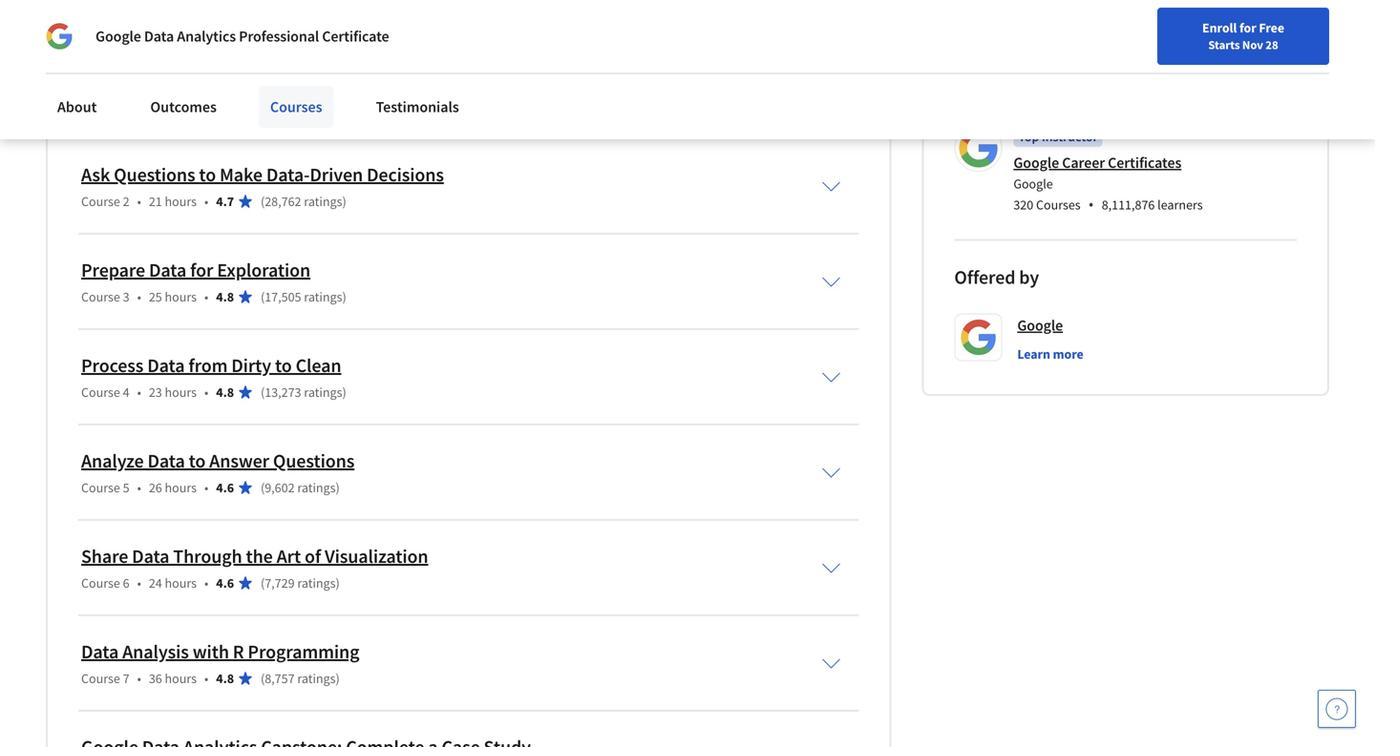 Task type: locate. For each thing, give the bounding box(es) containing it.
0 vertical spatial questions
[[114, 163, 195, 187]]

courses
[[270, 97, 322, 117], [1036, 196, 1081, 213]]

2 hours from the top
[[165, 193, 197, 210]]

ratings down programming
[[297, 670, 336, 688]]

• down the with
[[204, 670, 208, 688]]

) for programming
[[336, 670, 340, 688]]

0 vertical spatial courses
[[270, 97, 322, 117]]

4
[[123, 384, 129, 401]]

analytics
[[177, 27, 236, 46]]

learn more
[[1017, 346, 1084, 363]]

0 horizontal spatial for
[[190, 258, 213, 282]]

course left 1
[[81, 97, 120, 115]]

course 6 • 24 hours •
[[81, 575, 208, 592]]

) right 17,505
[[342, 288, 346, 306]]

6 course from the top
[[81, 575, 120, 592]]

through
[[173, 545, 242, 569]]

outcomes link
[[139, 86, 228, 128]]

0 horizontal spatial courses
[[270, 97, 322, 117]]

course 1
[[81, 97, 129, 115]]

) right 13,273
[[342, 384, 346, 401]]

)
[[342, 193, 346, 210], [342, 288, 346, 306], [342, 384, 346, 401], [336, 479, 340, 497], [336, 575, 340, 592], [336, 670, 340, 688]]

questions up ( 9,602 ratings )
[[273, 449, 355, 473]]

2 data, from the left
[[238, 67, 281, 91]]

offered
[[954, 265, 1016, 289]]

None search field
[[272, 12, 587, 50]]

1
[[123, 97, 129, 115]]

for inside enroll for free starts nov 28
[[1240, 19, 1257, 36]]

course left 5
[[81, 479, 120, 497]]

4.8
[[216, 97, 234, 115], [216, 288, 234, 306], [216, 384, 234, 401], [216, 670, 234, 688]]

• down from
[[204, 384, 208, 401]]

to for make
[[199, 163, 216, 187]]

for left "exploration"
[[190, 258, 213, 282]]

( down ask questions to make data-driven decisions
[[261, 193, 265, 210]]

ask
[[81, 163, 110, 187]]

) for data-
[[342, 193, 346, 210]]

data analysis with r programming
[[81, 640, 360, 664]]

7 hours from the top
[[165, 670, 197, 688]]

1 4.8 from the top
[[216, 97, 234, 115]]

to up 13,273
[[275, 354, 292, 378]]

course left 7
[[81, 670, 120, 688]]

4 ( from the top
[[261, 479, 265, 497]]

ratings
[[304, 97, 342, 115], [304, 193, 342, 210], [304, 288, 342, 306], [304, 384, 342, 401], [297, 479, 336, 497], [297, 575, 336, 592], [297, 670, 336, 688]]

hours right 24
[[165, 575, 197, 592]]

data up 24
[[132, 545, 169, 569]]

data
[[144, 27, 174, 46], [149, 258, 186, 282], [147, 354, 185, 378], [148, 449, 185, 473], [132, 545, 169, 569], [81, 640, 119, 664]]

1 vertical spatial courses
[[1036, 196, 1081, 213]]

process
[[81, 354, 144, 378]]

coursera image
[[23, 16, 144, 46]]

2 4.8 from the top
[[216, 288, 234, 306]]

course for data
[[81, 670, 120, 688]]

data up the 23
[[147, 354, 185, 378]]

28
[[1266, 37, 1278, 53]]

( down "the" at the left of the page
[[261, 575, 265, 592]]

courses right 320
[[1036, 196, 1081, 213]]

the
[[246, 545, 273, 569]]

prepare data for exploration
[[81, 258, 310, 282]]

to for answer
[[189, 449, 206, 473]]

( 9,602 ratings )
[[261, 479, 340, 497]]

hours right the 23
[[165, 384, 197, 401]]

ratings right 17,505
[[304, 288, 342, 306]]

process data from dirty to clean
[[81, 354, 341, 378]]

0 vertical spatial to
[[199, 163, 216, 187]]

1 vertical spatial 4.6
[[216, 575, 234, 592]]

visualization
[[325, 545, 428, 569]]

hours
[[165, 97, 197, 115], [165, 193, 197, 210], [165, 288, 197, 306], [165, 384, 197, 401], [165, 479, 197, 497], [165, 575, 197, 592], [165, 670, 197, 688]]

course left the 4
[[81, 384, 120, 401]]

1 vertical spatial questions
[[273, 449, 355, 473]]

1 course from the top
[[81, 97, 120, 115]]

94,060
[[265, 97, 301, 115]]

process data from dirty to clean link
[[81, 354, 341, 378]]

course for process
[[81, 384, 120, 401]]

( for answer
[[261, 479, 265, 497]]

5 hours from the top
[[165, 479, 197, 497]]

hours right '25' at the top of page
[[165, 288, 197, 306]]

4.6 down analyze data to answer questions link
[[216, 479, 234, 497]]

starts
[[1209, 37, 1240, 53]]

• right the 6
[[137, 575, 141, 592]]

• left 8,111,876
[[1088, 194, 1094, 215]]

5 course from the top
[[81, 479, 120, 497]]

3 course from the top
[[81, 288, 120, 306]]

4.6
[[216, 479, 234, 497], [216, 575, 234, 592]]

courses down everywhere on the left of page
[[270, 97, 322, 117]]

ratings down of
[[297, 575, 336, 592]]

1 4.6 from the top
[[216, 479, 234, 497]]

course left "3"
[[81, 288, 120, 306]]

foundations: data, data, everywhere link
[[81, 67, 381, 91]]

) down 'visualization'
[[336, 575, 340, 592]]

google down top
[[1014, 153, 1059, 172]]

everywhere
[[285, 67, 381, 91]]

2 course from the top
[[81, 193, 120, 210]]

8,111,876
[[1102, 196, 1155, 213]]

google link
[[1017, 314, 1063, 337]]

professional
[[239, 27, 319, 46]]

24
[[149, 575, 162, 592]]

of
[[305, 545, 321, 569]]

2 vertical spatial to
[[189, 449, 206, 473]]

data, up outcomes
[[192, 67, 235, 91]]

share
[[81, 545, 128, 569]]

2 4.6 from the top
[[216, 575, 234, 592]]

hours right 26 in the left bottom of the page
[[165, 479, 197, 497]]

4 course from the top
[[81, 384, 120, 401]]

4.8 down 'foundations: data, data, everywhere' link
[[216, 97, 234, 115]]

top instructor google career certificates google 320 courses • 8,111,876 learners
[[1014, 128, 1203, 215]]

4.6 down through
[[216, 575, 234, 592]]

4.8 down process data from dirty to clean link
[[216, 384, 234, 401]]

testimonials link
[[364, 86, 471, 128]]

1 ( from the top
[[261, 193, 265, 210]]

4.8 down prepare data for exploration link
[[216, 288, 234, 306]]

ratings for make
[[304, 193, 342, 210]]

• left 4.7
[[204, 193, 208, 210]]

for
[[1240, 19, 1257, 36], [190, 258, 213, 282]]

courses link
[[259, 86, 334, 128]]

data, up 94,060
[[238, 67, 281, 91]]

data up '25' at the top of page
[[149, 258, 186, 282]]

( for make
[[261, 193, 265, 210]]

3 ( from the top
[[261, 384, 265, 401]]

13,273
[[265, 384, 301, 401]]

courses inside top instructor google career certificates google 320 courses • 8,111,876 learners
[[1036, 196, 1081, 213]]

ratings down clean
[[304, 384, 342, 401]]

( down 'answer'
[[261, 479, 265, 497]]

menu item
[[1029, 19, 1152, 81]]

course left the 6
[[81, 575, 120, 592]]

to left make
[[199, 163, 216, 187]]

help center image
[[1326, 698, 1349, 721]]

9,602
[[265, 479, 295, 497]]

prepare data for exploration link
[[81, 258, 310, 282]]

hours right 22
[[165, 97, 197, 115]]

google career certificates image
[[957, 127, 999, 169]]

0 horizontal spatial questions
[[114, 163, 195, 187]]

ask questions to make data-driven decisions link
[[81, 163, 444, 187]]

28,762
[[265, 193, 301, 210]]

to
[[199, 163, 216, 187], [275, 354, 292, 378], [189, 449, 206, 473]]

) down programming
[[336, 670, 340, 688]]

foundations: data, data, everywhere
[[81, 67, 381, 91]]

ratings right 9,602
[[297, 479, 336, 497]]

6 ( from the top
[[261, 670, 265, 688]]

exploration
[[217, 258, 310, 282]]

google
[[96, 27, 141, 46], [1014, 153, 1059, 172], [1014, 175, 1053, 192], [1017, 316, 1063, 335]]

learn
[[1017, 346, 1051, 363]]

top
[[1018, 128, 1039, 145]]

23
[[149, 384, 162, 401]]

google up learn
[[1017, 316, 1063, 335]]

4.8 down data analysis with r programming
[[216, 670, 234, 688]]

1 horizontal spatial data,
[[238, 67, 281, 91]]

4 hours from the top
[[165, 384, 197, 401]]

ratings down driven
[[304, 193, 342, 210]]

0 horizontal spatial data,
[[192, 67, 235, 91]]

( for dirty
[[261, 384, 265, 401]]

( down "exploration"
[[261, 288, 265, 306]]

data for for
[[149, 258, 186, 282]]

to left 'answer'
[[189, 449, 206, 473]]

ratings down everywhere on the left of page
[[304, 97, 342, 115]]

testimonials
[[376, 97, 459, 117]]

5 ( from the top
[[261, 575, 265, 592]]

google up foundations: at the left top of the page
[[96, 27, 141, 46]]

1 vertical spatial for
[[190, 258, 213, 282]]

•
[[204, 97, 208, 115], [137, 193, 141, 210], [204, 193, 208, 210], [1088, 194, 1094, 215], [137, 288, 141, 306], [204, 288, 208, 306], [137, 384, 141, 401], [204, 384, 208, 401], [137, 479, 141, 497], [204, 479, 208, 497], [137, 575, 141, 592], [204, 575, 208, 592], [137, 670, 141, 688], [204, 670, 208, 688]]

1 horizontal spatial courses
[[1036, 196, 1081, 213]]

3
[[123, 288, 129, 306]]

• down prepare data for exploration
[[204, 288, 208, 306]]

ratings for r
[[297, 670, 336, 688]]

data for analytics
[[144, 27, 174, 46]]

data,
[[192, 67, 235, 91], [238, 67, 281, 91]]

1 horizontal spatial for
[[1240, 19, 1257, 36]]

data up 26 in the left bottom of the page
[[148, 449, 185, 473]]

course left "2"
[[81, 193, 120, 210]]

• right the 4
[[137, 384, 141, 401]]

hours right 21
[[165, 193, 197, 210]]

3 hours from the top
[[165, 288, 197, 306]]

nov
[[1242, 37, 1263, 53]]

4 4.8 from the top
[[216, 670, 234, 688]]

about link
[[46, 86, 108, 128]]

( for exploration
[[261, 288, 265, 306]]

questions up 21
[[114, 163, 195, 187]]

hours right '36' in the bottom left of the page
[[165, 670, 197, 688]]

( down 'dirty'
[[261, 384, 265, 401]]

7
[[123, 670, 129, 688]]

0 vertical spatial for
[[1240, 19, 1257, 36]]

questions
[[114, 163, 195, 187], [273, 449, 355, 473]]

( down programming
[[261, 670, 265, 688]]

) right 9,602
[[336, 479, 340, 497]]

0 vertical spatial 4.6
[[216, 479, 234, 497]]

course 5 • 26 hours •
[[81, 479, 208, 497]]

for up nov
[[1240, 19, 1257, 36]]

) for to
[[342, 384, 346, 401]]

hours for r
[[165, 670, 197, 688]]

from
[[188, 354, 228, 378]]

course for share
[[81, 575, 120, 592]]

4.8 for from
[[216, 384, 234, 401]]

6 hours from the top
[[165, 575, 197, 592]]

7 course from the top
[[81, 670, 120, 688]]

3 4.8 from the top
[[216, 384, 234, 401]]

2 ( from the top
[[261, 288, 265, 306]]

free
[[1259, 19, 1285, 36]]

course
[[81, 97, 120, 115], [81, 193, 120, 210], [81, 288, 120, 306], [81, 384, 120, 401], [81, 479, 120, 497], [81, 575, 120, 592], [81, 670, 120, 688]]

1 data, from the left
[[192, 67, 235, 91]]

1 horizontal spatial questions
[[273, 449, 355, 473]]

) down driven
[[342, 193, 346, 210]]

data left analytics
[[144, 27, 174, 46]]



Task type: describe. For each thing, give the bounding box(es) containing it.
course 4 • 23 hours •
[[81, 384, 208, 401]]

course 2 • 21 hours •
[[81, 193, 208, 210]]

1 vertical spatial to
[[275, 354, 292, 378]]

answer
[[209, 449, 269, 473]]

ratings for exploration
[[304, 288, 342, 306]]

1 hours from the top
[[165, 97, 197, 115]]

course 7 • 36 hours •
[[81, 670, 208, 688]]

data for to
[[148, 449, 185, 473]]

hours for exploration
[[165, 288, 197, 306]]

• down through
[[204, 575, 208, 592]]

share data through the art of visualization link
[[81, 545, 428, 569]]

share data through the art of visualization
[[81, 545, 428, 569]]

25
[[149, 288, 162, 306]]

certificates
[[1108, 153, 1182, 172]]

hours for dirty
[[165, 384, 197, 401]]

ratings for dirty
[[304, 384, 342, 401]]

26
[[149, 479, 162, 497]]

• right 5
[[137, 479, 141, 497]]

• inside top instructor google career certificates google 320 courses • 8,111,876 learners
[[1088, 194, 1094, 215]]

22
[[149, 97, 162, 115]]

hours for the
[[165, 575, 197, 592]]

ask questions to make data-driven decisions
[[81, 163, 444, 187]]

dirty
[[231, 354, 271, 378]]

• right 7
[[137, 670, 141, 688]]

foundations:
[[81, 67, 188, 91]]

driven
[[310, 163, 363, 187]]

data-
[[266, 163, 310, 187]]

learn more button
[[1017, 345, 1084, 364]]

hours for answer
[[165, 479, 197, 497]]

course for prepare
[[81, 288, 120, 306]]

( for r
[[261, 670, 265, 688]]

google up 320
[[1014, 175, 1053, 192]]

4.8 for with
[[216, 670, 234, 688]]

google image
[[46, 23, 73, 50]]

more
[[1053, 346, 1084, 363]]

certificate
[[322, 27, 389, 46]]

ratings for the
[[297, 575, 336, 592]]

offered by
[[954, 265, 1039, 289]]

art
[[277, 545, 301, 569]]

( 13,273 ratings )
[[261, 384, 346, 401]]

( 8,757 ratings )
[[261, 670, 340, 688]]

( for the
[[261, 575, 265, 592]]

enroll
[[1202, 19, 1237, 36]]

( 28,762 ratings )
[[261, 193, 346, 210]]

instructor
[[1042, 128, 1098, 145]]

r
[[233, 640, 244, 664]]

• down analyze data to answer questions link
[[204, 479, 208, 497]]

7,729
[[265, 575, 295, 592]]

analyze data to answer questions link
[[81, 449, 355, 473]]

94,060 ratings
[[265, 97, 342, 115]]

data analysis with r programming link
[[81, 640, 360, 664]]

decisions
[[367, 163, 444, 187]]

8,757
[[265, 670, 295, 688]]

google career certificates link
[[1014, 153, 1182, 172]]

data up 'course 7 • 36 hours •'
[[81, 640, 119, 664]]

4.6 for to
[[216, 479, 234, 497]]

course for analyze
[[81, 479, 120, 497]]

) for art
[[336, 575, 340, 592]]

320
[[1014, 196, 1034, 213]]

about
[[57, 97, 97, 117]]

hours for make
[[165, 193, 197, 210]]

make
[[220, 163, 263, 187]]

6
[[123, 575, 129, 592]]

ratings for answer
[[297, 479, 336, 497]]

programming
[[248, 640, 360, 664]]

data for from
[[147, 354, 185, 378]]

prepare
[[81, 258, 145, 282]]

career
[[1062, 153, 1105, 172]]

by
[[1019, 265, 1039, 289]]

analyze data to answer questions
[[81, 449, 355, 473]]

22 hours •
[[149, 97, 208, 115]]

enroll for free starts nov 28
[[1202, 19, 1285, 53]]

4.7
[[216, 193, 234, 210]]

outcomes
[[150, 97, 217, 117]]

learners
[[1158, 196, 1203, 213]]

data for through
[[132, 545, 169, 569]]

course 3 • 25 hours •
[[81, 288, 208, 306]]

analyze
[[81, 449, 144, 473]]

36
[[149, 670, 162, 688]]

) for questions
[[336, 479, 340, 497]]

• right "3"
[[137, 288, 141, 306]]

( 17,505 ratings )
[[261, 288, 346, 306]]

• right "2"
[[137, 193, 141, 210]]

( 7,729 ratings )
[[261, 575, 340, 592]]

with
[[193, 640, 229, 664]]

clean
[[296, 354, 341, 378]]

5
[[123, 479, 129, 497]]

google data analytics professional certificate
[[96, 27, 389, 46]]

analysis
[[122, 640, 189, 664]]

2
[[123, 193, 129, 210]]

• down 'foundations: data, data, everywhere' link
[[204, 97, 208, 115]]

4.8 for for
[[216, 288, 234, 306]]

17,505
[[265, 288, 301, 306]]

21
[[149, 193, 162, 210]]

course for ask
[[81, 193, 120, 210]]

4.6 for through
[[216, 575, 234, 592]]



Task type: vqa. For each thing, say whether or not it's contained in the screenshot.


